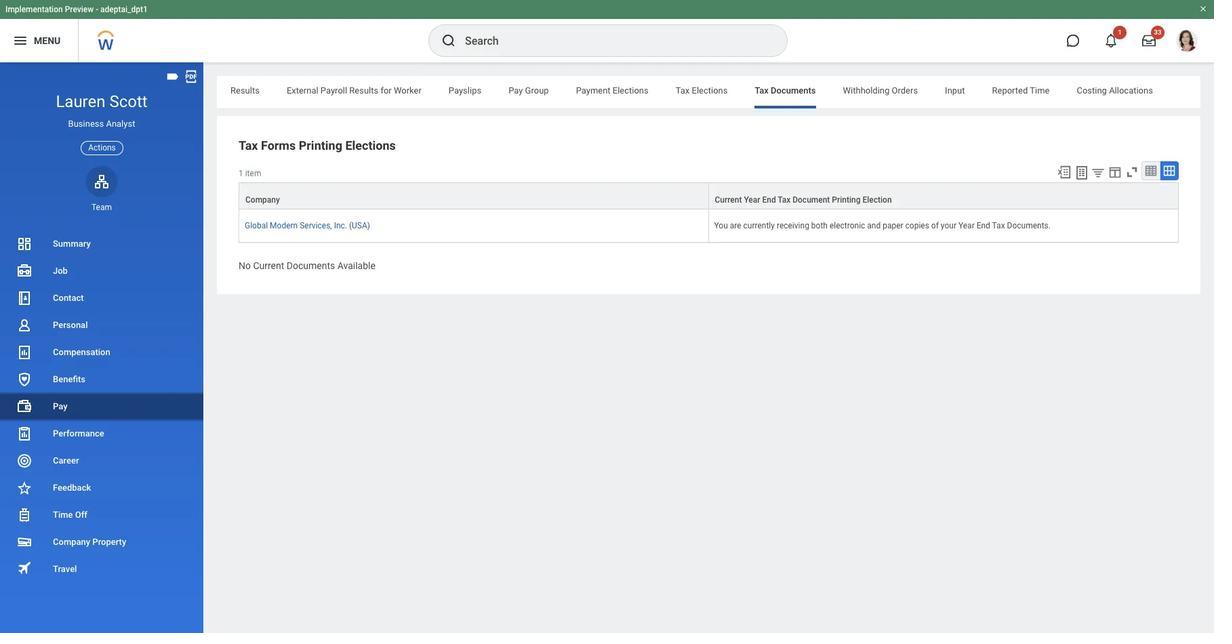 Task type: vqa. For each thing, say whether or not it's contained in the screenshot.
fullscreen icon
yes



Task type: describe. For each thing, give the bounding box(es) containing it.
property
[[92, 537, 126, 547]]

adeptai_dpt1
[[100, 5, 148, 14]]

contact
[[53, 293, 84, 303]]

business
[[68, 119, 104, 129]]

current inside popup button
[[715, 195, 742, 205]]

pay image
[[16, 399, 33, 415]]

select to filter grid data image
[[1091, 165, 1106, 180]]

career link
[[0, 448, 203, 475]]

global
[[245, 221, 268, 231]]

company for company
[[246, 195, 280, 205]]

33
[[1155, 28, 1162, 36]]

currently
[[744, 221, 775, 231]]

paper
[[883, 221, 904, 231]]

elections inside group
[[346, 138, 396, 153]]

time off
[[53, 510, 87, 520]]

list containing summary
[[0, 231, 203, 583]]

export to worksheets image
[[1074, 165, 1091, 181]]

scott
[[109, 92, 148, 111]]

search image
[[441, 33, 457, 49]]

team lauren scott element
[[86, 202, 117, 213]]

Search Workday  search field
[[465, 26, 760, 56]]

33 button
[[1135, 26, 1165, 56]]

no
[[239, 261, 251, 271]]

receiving
[[777, 221, 810, 231]]

justify image
[[12, 33, 28, 49]]

external
[[287, 85, 319, 96]]

tax elections
[[676, 85, 728, 96]]

election
[[863, 195, 892, 205]]

and
[[868, 221, 881, 231]]

tag image
[[165, 69, 180, 84]]

company button
[[239, 183, 708, 209]]

current year end tax document printing election
[[715, 195, 892, 205]]

costing allocations
[[1077, 85, 1154, 96]]

menu button
[[0, 19, 78, 62]]

available
[[338, 261, 376, 271]]

inbox large image
[[1143, 34, 1156, 47]]

feedback link
[[0, 475, 203, 502]]

business analyst
[[68, 119, 135, 129]]

row containing company
[[239, 183, 1180, 210]]

for
[[381, 85, 392, 96]]

compensation link
[[0, 339, 203, 366]]

tax documents
[[755, 85, 816, 96]]

time inside "tab list"
[[1030, 85, 1050, 96]]

of
[[932, 221, 939, 231]]

you are currently receiving both electronic and paper copies of your year end tax documents.
[[715, 221, 1051, 231]]

document
[[793, 195, 830, 205]]

withholding
[[843, 85, 890, 96]]

documents inside "tab list"
[[771, 85, 816, 96]]

personal
[[53, 320, 88, 330]]

withholding orders
[[843, 85, 918, 96]]

end inside popup button
[[763, 195, 776, 205]]

inc.
[[334, 221, 347, 231]]

1 item
[[239, 169, 261, 178]]

notifications large image
[[1105, 34, 1118, 47]]

pay for pay
[[53, 402, 67, 412]]

implementation
[[5, 5, 63, 14]]

elections for tax elections
[[692, 85, 728, 96]]

career image
[[16, 453, 33, 469]]

global modern services, inc. (usa)
[[245, 221, 370, 231]]

0 horizontal spatial printing
[[299, 138, 342, 153]]

external payroll results for worker
[[287, 85, 422, 96]]

off
[[75, 510, 87, 520]]

team link
[[86, 166, 117, 213]]

0 horizontal spatial documents
[[287, 261, 335, 271]]

compensation image
[[16, 345, 33, 361]]

row containing global modern services, inc. (usa)
[[239, 210, 1180, 243]]

feedback image
[[16, 480, 33, 496]]

payroll
[[321, 85, 347, 96]]

performance
[[53, 429, 104, 439]]

job image
[[16, 263, 33, 279]]

summary
[[53, 239, 91, 249]]

1 for 1 item
[[239, 169, 243, 178]]

actions
[[88, 143, 116, 152]]

benefits
[[53, 374, 85, 385]]

electronic
[[830, 221, 866, 231]]

(usa)
[[349, 221, 370, 231]]

forms
[[261, 138, 296, 153]]

company for company property
[[53, 537, 90, 547]]

performance image
[[16, 426, 33, 442]]

allocations
[[1110, 85, 1154, 96]]

pay for pay group
[[509, 85, 523, 96]]

1 button
[[1097, 26, 1127, 56]]

analyst
[[106, 119, 135, 129]]

travel image
[[16, 561, 33, 577]]

company property link
[[0, 529, 203, 556]]



Task type: locate. For each thing, give the bounding box(es) containing it.
profile logan mcneil image
[[1177, 30, 1199, 54]]

company up the global
[[246, 195, 280, 205]]

list
[[0, 231, 203, 583]]

0 horizontal spatial elections
[[346, 138, 396, 153]]

end right your
[[977, 221, 991, 231]]

1 row from the top
[[239, 183, 1180, 210]]

both
[[812, 221, 828, 231]]

company down 'time off'
[[53, 537, 90, 547]]

0 vertical spatial documents
[[771, 85, 816, 96]]

company
[[246, 195, 280, 205], [53, 537, 90, 547]]

payslips
[[449, 85, 482, 96]]

group
[[525, 85, 549, 96]]

1 horizontal spatial elections
[[613, 85, 649, 96]]

current up the are
[[715, 195, 742, 205]]

1 horizontal spatial year
[[959, 221, 975, 231]]

time off link
[[0, 502, 203, 529]]

tax for tax documents
[[755, 85, 769, 96]]

1 vertical spatial year
[[959, 221, 975, 231]]

table image
[[1145, 164, 1158, 178]]

view printable version (pdf) image
[[184, 69, 199, 84]]

0 vertical spatial pay
[[509, 85, 523, 96]]

1 horizontal spatial 1
[[1119, 28, 1122, 36]]

team
[[92, 203, 112, 212]]

results left for
[[350, 85, 379, 96]]

time inside list
[[53, 510, 73, 520]]

copies
[[906, 221, 930, 231]]

0 vertical spatial current
[[715, 195, 742, 205]]

menu
[[34, 35, 61, 46]]

tax
[[676, 85, 690, 96], [755, 85, 769, 96], [239, 138, 258, 153], [778, 195, 791, 205], [993, 221, 1006, 231]]

company property image
[[16, 534, 33, 551]]

costing
[[1077, 85, 1108, 96]]

1 left item
[[239, 169, 243, 178]]

company property
[[53, 537, 126, 547]]

tax forms printing elections
[[239, 138, 396, 153]]

toolbar inside tax forms printing elections group
[[1051, 161, 1180, 183]]

view team image
[[94, 173, 110, 190]]

0 vertical spatial printing
[[299, 138, 342, 153]]

personal link
[[0, 312, 203, 339]]

0 horizontal spatial company
[[53, 537, 90, 547]]

time
[[1030, 85, 1050, 96], [53, 510, 73, 520]]

2 results from the left
[[350, 85, 379, 96]]

pay down benefits
[[53, 402, 67, 412]]

0 vertical spatial time
[[1030, 85, 1050, 96]]

item
[[245, 169, 261, 178]]

modern
[[270, 221, 298, 231]]

1 horizontal spatial current
[[715, 195, 742, 205]]

1 vertical spatial 1
[[239, 169, 243, 178]]

year right your
[[959, 221, 975, 231]]

lauren scott
[[56, 92, 148, 111]]

row
[[239, 183, 1180, 210], [239, 210, 1180, 243]]

pay
[[509, 85, 523, 96], [53, 402, 67, 412]]

time off image
[[16, 507, 33, 524]]

0 vertical spatial 1
[[1119, 28, 1122, 36]]

export to excel image
[[1057, 165, 1072, 180]]

elections for payment elections
[[613, 85, 649, 96]]

job
[[53, 266, 68, 276]]

year up currently
[[744, 195, 761, 205]]

end
[[763, 195, 776, 205], [977, 221, 991, 231]]

tab list
[[217, 76, 1201, 109]]

orders
[[892, 85, 918, 96]]

0 vertical spatial company
[[246, 195, 280, 205]]

0 horizontal spatial pay
[[53, 402, 67, 412]]

1 vertical spatial end
[[977, 221, 991, 231]]

compensation
[[53, 347, 110, 357]]

time right reported
[[1030, 85, 1050, 96]]

career
[[53, 456, 79, 466]]

pay link
[[0, 393, 203, 421]]

0 horizontal spatial end
[[763, 195, 776, 205]]

contact link
[[0, 285, 203, 312]]

1 vertical spatial current
[[253, 261, 284, 271]]

1 vertical spatial time
[[53, 510, 73, 520]]

performance link
[[0, 421, 203, 448]]

1 horizontal spatial end
[[977, 221, 991, 231]]

expand table image
[[1163, 164, 1177, 178]]

results
[[231, 85, 260, 96], [350, 85, 379, 96]]

are
[[730, 221, 742, 231]]

0 vertical spatial end
[[763, 195, 776, 205]]

services,
[[300, 221, 332, 231]]

1 horizontal spatial company
[[246, 195, 280, 205]]

time left off
[[53, 510, 73, 520]]

1 for 1
[[1119, 28, 1122, 36]]

1 vertical spatial company
[[53, 537, 90, 547]]

current right no
[[253, 261, 284, 271]]

your
[[941, 221, 957, 231]]

benefits image
[[16, 372, 33, 388]]

1 vertical spatial printing
[[832, 195, 861, 205]]

2 row from the top
[[239, 210, 1180, 243]]

you
[[715, 221, 728, 231]]

-
[[96, 5, 98, 14]]

printing inside popup button
[[832, 195, 861, 205]]

tab list containing results
[[217, 76, 1201, 109]]

pay group
[[509, 85, 549, 96]]

summary link
[[0, 231, 203, 258]]

1 right notifications large icon
[[1119, 28, 1122, 36]]

feedback
[[53, 483, 91, 493]]

implementation preview -   adeptai_dpt1
[[5, 5, 148, 14]]

printing up the electronic
[[832, 195, 861, 205]]

1 vertical spatial pay
[[53, 402, 67, 412]]

contact image
[[16, 290, 33, 307]]

reported
[[993, 85, 1028, 96]]

0 horizontal spatial results
[[231, 85, 260, 96]]

benefits link
[[0, 366, 203, 393]]

1 vertical spatial documents
[[287, 261, 335, 271]]

1 inside tax forms printing elections group
[[239, 169, 243, 178]]

preview
[[65, 5, 94, 14]]

0 horizontal spatial 1
[[239, 169, 243, 178]]

payment
[[576, 85, 611, 96]]

current year end tax document printing election button
[[709, 183, 1179, 209]]

payment elections
[[576, 85, 649, 96]]

documents.
[[1008, 221, 1051, 231]]

results left external
[[231, 85, 260, 96]]

1 horizontal spatial documents
[[771, 85, 816, 96]]

1 horizontal spatial time
[[1030, 85, 1050, 96]]

2 horizontal spatial elections
[[692, 85, 728, 96]]

tax for tax elections
[[676, 85, 690, 96]]

printing right forms at the left of page
[[299, 138, 342, 153]]

1 results from the left
[[231, 85, 260, 96]]

0 vertical spatial year
[[744, 195, 761, 205]]

year inside popup button
[[744, 195, 761, 205]]

pay inside list
[[53, 402, 67, 412]]

printing
[[299, 138, 342, 153], [832, 195, 861, 205]]

global modern services, inc. (usa) link
[[245, 218, 370, 231]]

1 horizontal spatial results
[[350, 85, 379, 96]]

0 horizontal spatial year
[[744, 195, 761, 205]]

input
[[946, 85, 966, 96]]

fullscreen image
[[1125, 165, 1140, 180]]

actions button
[[81, 141, 123, 155]]

personal image
[[16, 317, 33, 334]]

tax forms printing elections group
[[239, 138, 1180, 244]]

click to view/edit grid preferences image
[[1108, 165, 1123, 180]]

reported time
[[993, 85, 1050, 96]]

elections
[[613, 85, 649, 96], [692, 85, 728, 96], [346, 138, 396, 153]]

job link
[[0, 258, 203, 285]]

tax forms printing elections button
[[239, 138, 396, 153]]

1 inside button
[[1119, 28, 1122, 36]]

lauren
[[56, 92, 105, 111]]

company inside popup button
[[246, 195, 280, 205]]

pay left group
[[509, 85, 523, 96]]

end up currently
[[763, 195, 776, 205]]

no current documents available
[[239, 261, 376, 271]]

toolbar
[[1051, 161, 1180, 183]]

1 horizontal spatial pay
[[509, 85, 523, 96]]

summary image
[[16, 236, 33, 252]]

travel link
[[0, 556, 203, 583]]

1
[[1119, 28, 1122, 36], [239, 169, 243, 178]]

0 horizontal spatial time
[[53, 510, 73, 520]]

tax for tax forms printing elections
[[239, 138, 258, 153]]

close environment banner image
[[1200, 5, 1208, 13]]

worker
[[394, 85, 422, 96]]

0 horizontal spatial current
[[253, 261, 284, 271]]

pay inside "tab list"
[[509, 85, 523, 96]]

1 horizontal spatial printing
[[832, 195, 861, 205]]

menu banner
[[0, 0, 1215, 62]]

company inside 'link'
[[53, 537, 90, 547]]

navigation pane region
[[0, 62, 203, 634]]

tax inside popup button
[[778, 195, 791, 205]]

documents
[[771, 85, 816, 96], [287, 261, 335, 271]]

travel
[[53, 564, 77, 574]]



